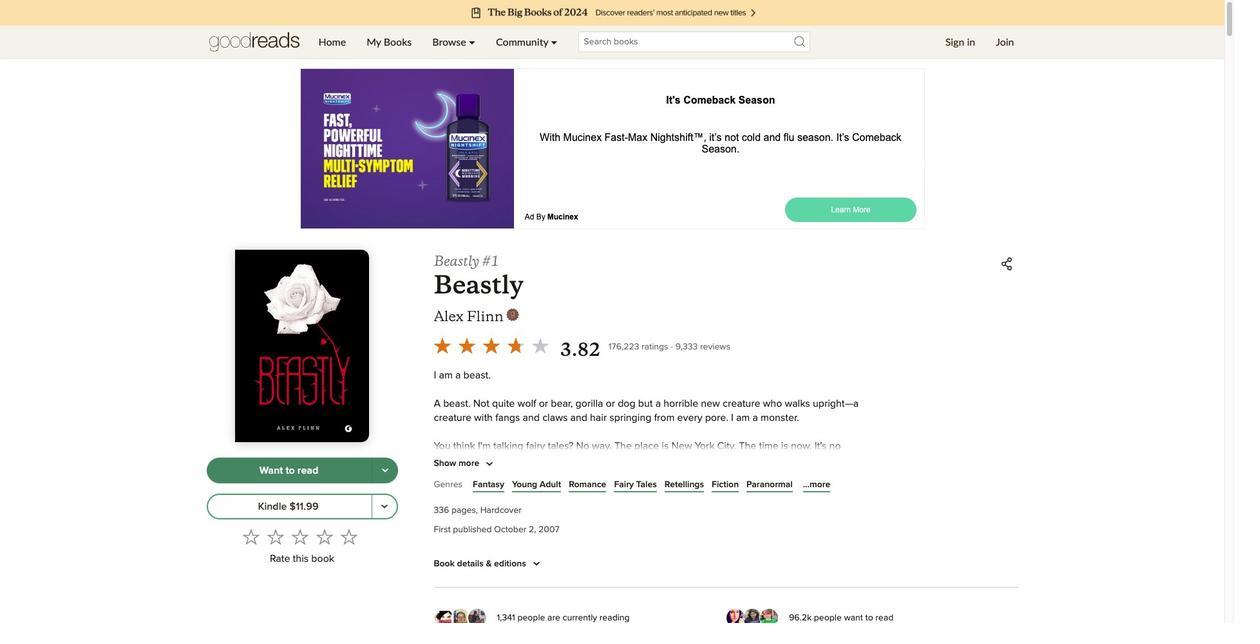 Task type: describe. For each thing, give the bounding box(es) containing it.
rate 3 out of 5 image
[[292, 529, 309, 546]]

1 perfect from the left
[[611, 512, 643, 522]]

hides
[[456, 498, 480, 508]]

fiction
[[712, 481, 739, 490]]

i inside you think i'm talking fairy tales? no way. the place is new york city. the time is now. it's no deformity, no disease. and i'll stay this way forever—ruined—unless i can break the spell.
[[738, 455, 741, 466]]

people for 96.2k
[[814, 614, 842, 623]]

life.
[[746, 512, 762, 522]]

fairy
[[526, 441, 545, 451]]

can
[[743, 455, 760, 466]]

am inside the a beast. not quite wolf or bear, gorilla or dog but a horrible new creature who walks upright—a creature with fangs and claws and hair springing from every pore. i am a monster.
[[736, 413, 750, 423]]

wished
[[473, 512, 505, 522]]

i'll down english
[[612, 498, 621, 508]]

on
[[687, 483, 699, 494]]

became
[[434, 526, 470, 536]]

this inside rate this book element
[[293, 554, 309, 565]]

fairy tales link
[[614, 479, 657, 492]]

me.
[[701, 483, 718, 494]]

read inside button
[[298, 466, 318, 476]]

96.2k
[[789, 614, 812, 623]]

currently
[[563, 614, 597, 623]]

book
[[311, 554, 334, 565]]

336 pages, hardcover
[[434, 506, 522, 516]]

you think i'm talking fairy tales? no way. the place is new york city. the time is now. it's no deformity, no disease. and i'll stay this way forever—ruined—unless i can break the spell.
[[434, 441, 841, 466]]

my books
[[367, 35, 412, 48]]

new
[[672, 441, 692, 451]]

monster.
[[761, 413, 799, 423]]

rate 5 out of 5 image
[[341, 529, 358, 546]]

city.
[[718, 441, 737, 451]]

you up october
[[507, 512, 524, 522]]

with inside yes, the spell, the one the witch in my english class cast on me. why did she turn me into a beast who hides by day and prowls by night? i'll tell you. i'll tell you how i used to be kyle kingsbury, the guy you wished you were, with money, perfect looks, and the perfect life. and then, i'll tell you how i became perfectly . . . beastly.
[[554, 512, 573, 522]]

are
[[548, 614, 561, 623]]

you
[[434, 441, 451, 451]]

fantasy
[[473, 481, 505, 490]]

2 horizontal spatial tell
[[822, 512, 836, 522]]

and down wolf
[[523, 413, 540, 423]]

upright—a
[[813, 399, 859, 409]]

rate
[[270, 554, 290, 565]]

october
[[494, 526, 527, 535]]

hair
[[590, 413, 607, 423]]

rate 1 out of 5 image
[[243, 529, 260, 546]]

my books link
[[356, 26, 422, 58]]

you down kingsbury,
[[839, 512, 855, 522]]

join link
[[986, 26, 1025, 58]]

community ▾
[[496, 35, 558, 48]]

rating 0 out of 5 group
[[239, 525, 362, 550]]

1 horizontal spatial tell
[[673, 498, 687, 508]]

1 . from the left
[[515, 526, 517, 536]]

the inside you think i'm talking fairy tales? no way. the place is new york city. the time is now. it's no deformity, no disease. and i'll stay this way forever—ruined—unless i can break the spell.
[[791, 455, 805, 466]]

details
[[457, 560, 484, 569]]

reviews
[[700, 343, 731, 352]]

book details & editions
[[434, 560, 526, 569]]

gorilla
[[576, 399, 603, 409]]

were,
[[527, 512, 552, 522]]

horrible
[[664, 399, 699, 409]]

turn
[[779, 483, 796, 494]]

fantasy link
[[473, 479, 505, 492]]

why
[[720, 483, 740, 494]]

young
[[512, 481, 538, 490]]

kindle
[[258, 502, 287, 512]]

2 horizontal spatial to
[[866, 614, 874, 623]]

browse ▾
[[433, 35, 476, 48]]

romance link
[[569, 479, 607, 492]]

a down rating 3.82 out of 5 image
[[456, 371, 461, 381]]

my
[[367, 35, 381, 48]]

and right looks,
[[674, 512, 692, 522]]

claws
[[543, 413, 568, 423]]

and inside yes, the spell, the one the witch in my english class cast on me. why did she turn me into a beast who hides by day and prowls by night? i'll tell you. i'll tell you how i used to be kyle kingsbury, the guy you wished you were, with money, perfect looks, and the perfect life. and then, i'll tell you how i became perfectly . . . beastly.
[[764, 512, 783, 522]]

people for 1,341
[[518, 614, 545, 623]]

used
[[735, 498, 758, 508]]

1 is from the left
[[662, 441, 669, 451]]

sign
[[946, 35, 965, 48]]

it's
[[815, 441, 827, 451]]

&
[[486, 560, 492, 569]]

looks,
[[645, 512, 672, 522]]

3.82
[[560, 339, 601, 361]]

and inside you think i'm talking fairy tales? no way. the place is new york city. the time is now. it's no deformity, no disease. and i'll stay this way forever—ruined—unless i can break the spell.
[[535, 455, 554, 466]]

home link
[[308, 26, 356, 58]]

published
[[453, 526, 492, 535]]

$11.99
[[290, 502, 319, 512]]

2,
[[529, 526, 536, 535]]

want
[[844, 614, 863, 623]]

tales?
[[548, 441, 574, 451]]

reading
[[600, 614, 630, 623]]

springing
[[610, 413, 652, 423]]

0 horizontal spatial no
[[481, 455, 493, 466]]

prowls
[[535, 498, 565, 508]]

books
[[384, 35, 412, 48]]

but
[[638, 399, 653, 409]]

guy
[[434, 512, 451, 522]]

romance
[[569, 481, 607, 490]]

who inside yes, the spell, the one the witch in my english class cast on me. why did she turn me into a beast who hides by day and prowls by night? i'll tell you. i'll tell you how i used to be kyle kingsbury, the guy you wished you were, with money, perfect looks, and the perfect life. and then, i'll tell you how i became perfectly . . . beastly.
[[434, 498, 453, 508]]

dog
[[618, 399, 636, 409]]

into
[[816, 483, 833, 494]]

time
[[759, 441, 779, 451]]

176,223
[[609, 343, 640, 352]]

be
[[772, 498, 784, 508]]

2 or from the left
[[606, 399, 615, 409]]

pore.
[[705, 413, 729, 423]]

alex flinn link
[[434, 308, 519, 326]]

2 is from the left
[[782, 441, 789, 451]]

0 vertical spatial beast.
[[464, 371, 491, 381]]

2 the from the left
[[739, 441, 757, 451]]

the up prowls
[[535, 483, 550, 494]]

kyle
[[786, 498, 805, 508]]

average rating of 3.82 stars. figure
[[430, 334, 609, 362]]

2 beastly from the top
[[434, 269, 524, 301]]

336
[[434, 506, 449, 516]]

the down beast
[[857, 498, 872, 508]]

sign in
[[946, 35, 976, 48]]

with inside the a beast. not quite wolf or bear, gorilla or dog but a horrible new creature who walks upright—a creature with fangs and claws and hair springing from every pore. i am a monster.
[[474, 413, 493, 423]]

i'm
[[478, 441, 491, 451]]

the down me.
[[694, 512, 709, 522]]

kingsbury,
[[808, 498, 855, 508]]

flinn
[[467, 308, 504, 325]]

to inside button
[[286, 466, 295, 476]]

1 horizontal spatial read
[[876, 614, 894, 623]]



Task type: locate. For each thing, give the bounding box(es) containing it.
1 vertical spatial no
[[481, 455, 493, 466]]

beast. right the a
[[443, 399, 471, 409]]

money,
[[575, 512, 608, 522]]

1 by from the left
[[483, 498, 494, 508]]

0 horizontal spatial with
[[474, 413, 493, 423]]

creature
[[723, 399, 761, 409], [434, 413, 472, 423]]

not
[[473, 399, 490, 409]]

0 vertical spatial how
[[709, 498, 728, 508]]

2 . from the left
[[520, 526, 522, 536]]

0 horizontal spatial how
[[709, 498, 728, 508]]

top genres for this book element
[[434, 477, 1018, 497]]

retellings link
[[665, 479, 704, 492]]

.
[[515, 526, 517, 536], [520, 526, 522, 536], [525, 526, 528, 536]]

▾ for community ▾
[[551, 35, 558, 48]]

alex
[[434, 308, 464, 325]]

beast
[[844, 483, 869, 494]]

a inside yes, the spell, the one the witch in my english class cast on me. why did she turn me into a beast who hides by day and prowls by night? i'll tell you. i'll tell you how i used to be kyle kingsbury, the guy you wished you were, with money, perfect looks, and the perfect life. and then, i'll tell you how i became perfectly . . . beastly.
[[835, 483, 841, 494]]

1 vertical spatial read
[[876, 614, 894, 623]]

with
[[474, 413, 493, 423], [554, 512, 573, 522]]

beastly inside beastly #1 beastly
[[434, 253, 480, 270]]

who down yes, at the bottom left
[[434, 498, 453, 508]]

1 horizontal spatial to
[[760, 498, 769, 508]]

1 vertical spatial this
[[293, 554, 309, 565]]

is left new on the right
[[662, 441, 669, 451]]

1 horizontal spatial how
[[858, 512, 877, 522]]

1 horizontal spatial who
[[763, 399, 782, 409]]

sign in link
[[935, 26, 986, 58]]

2 ▾ from the left
[[551, 35, 558, 48]]

1 vertical spatial creature
[[434, 413, 472, 423]]

read right want
[[876, 614, 894, 623]]

place
[[635, 441, 659, 451]]

the most anticipated books of 2024 image
[[144, 0, 1081, 26]]

perfect down used
[[711, 512, 743, 522]]

beastly #1 beastly
[[434, 253, 524, 301]]

book
[[434, 560, 455, 569]]

one
[[515, 483, 533, 494]]

1 horizontal spatial by
[[568, 498, 579, 508]]

now.
[[791, 441, 812, 451]]

0 horizontal spatial creature
[[434, 413, 472, 423]]

1 horizontal spatial people
[[814, 614, 842, 623]]

the down now.
[[791, 455, 805, 466]]

by
[[483, 498, 494, 508], [568, 498, 579, 508]]

i inside the a beast. not quite wolf or bear, gorilla or dog but a horrible new creature who walks upright—a creature with fangs and claws and hair springing from every pore. i am a monster.
[[731, 413, 734, 423]]

the up day
[[498, 483, 513, 494]]

and down be
[[764, 512, 783, 522]]

0 horizontal spatial ▾
[[469, 35, 476, 48]]

the up hides
[[455, 483, 469, 494]]

1 ▾ from the left
[[469, 35, 476, 48]]

or right wolf
[[539, 399, 548, 409]]

from
[[654, 413, 675, 423]]

book details & editions button
[[434, 557, 544, 572]]

▾ for browse ▾
[[469, 35, 476, 48]]

by up wished
[[483, 498, 494, 508]]

1 vertical spatial how
[[858, 512, 877, 522]]

rate 2 out of 5 image
[[267, 529, 284, 546]]

i'll right the then,
[[811, 512, 820, 522]]

and down the one
[[516, 498, 533, 508]]

0 horizontal spatial who
[[434, 498, 453, 508]]

tell down cast
[[673, 498, 687, 508]]

1 vertical spatial to
[[760, 498, 769, 508]]

1 horizontal spatial am
[[736, 413, 750, 423]]

perfectly
[[473, 526, 512, 536]]

0 vertical spatial in
[[967, 35, 976, 48]]

cast
[[666, 483, 684, 494]]

1 or from the left
[[539, 399, 548, 409]]

9,333 reviews
[[676, 343, 731, 352]]

pages,
[[452, 506, 478, 516]]

1 vertical spatial who
[[434, 498, 453, 508]]

tell down kingsbury,
[[822, 512, 836, 522]]

creature down the a
[[434, 413, 472, 423]]

0 vertical spatial this
[[589, 455, 605, 466]]

a left monster.
[[753, 413, 758, 423]]

▾ right community
[[551, 35, 558, 48]]

0 horizontal spatial this
[[293, 554, 309, 565]]

1 the from the left
[[615, 441, 632, 451]]

beast. up not on the bottom left of page
[[464, 371, 491, 381]]

0 horizontal spatial in
[[579, 483, 587, 494]]

fairy
[[614, 481, 634, 490]]

you.
[[640, 498, 659, 508]]

2 by from the left
[[568, 498, 579, 508]]

tales
[[636, 481, 657, 490]]

#1
[[482, 253, 500, 270]]

with down not on the bottom left of page
[[474, 413, 493, 423]]

perfect down "you."
[[611, 512, 643, 522]]

rating 3.82 out of 5 image
[[430, 334, 553, 358]]

1 vertical spatial beast.
[[443, 399, 471, 409]]

beast. inside the a beast. not quite wolf or bear, gorilla or dog but a horrible new creature who walks upright—a creature with fangs and claws and hair springing from every pore. i am a monster.
[[443, 399, 471, 409]]

a right but
[[656, 399, 661, 409]]

alex flinn
[[434, 308, 504, 325]]

1 horizontal spatial and
[[764, 512, 783, 522]]

176,223 ratings and 9,333 reviews figure
[[609, 339, 731, 354]]

you
[[689, 498, 706, 508], [453, 512, 470, 522], [507, 512, 524, 522], [839, 512, 855, 522]]

creature up pore.
[[723, 399, 761, 409]]

0 vertical spatial who
[[763, 399, 782, 409]]

who
[[763, 399, 782, 409], [434, 498, 453, 508]]

she
[[760, 483, 776, 494]]

people left want
[[814, 614, 842, 623]]

kindle $11.99
[[258, 502, 319, 512]]

is right time
[[782, 441, 789, 451]]

class
[[641, 483, 663, 494]]

this inside you think i'm talking fairy tales? no way. the place is new york city. the time is now. it's no deformity, no disease. and i'll stay this way forever—ruined—unless i can break the spell.
[[589, 455, 605, 466]]

yes, the spell, the one the witch in my english class cast on me. why did she turn me into a beast who hides by day and prowls by night? i'll tell you. i'll tell you how i used to be kyle kingsbury, the guy you wished you were, with money, perfect looks, and the perfect life. and then, i'll tell you how i became perfectly . . . beastly.
[[434, 483, 882, 536]]

then,
[[785, 512, 808, 522]]

genres
[[434, 481, 463, 490]]

1 horizontal spatial this
[[589, 455, 605, 466]]

break
[[762, 455, 788, 466]]

9,333
[[676, 343, 698, 352]]

beastly left #1
[[434, 253, 480, 270]]

who inside the a beast. not quite wolf or bear, gorilla or dog but a horrible new creature who walks upright—a creature with fangs and claws and hair springing from every pore. i am a monster.
[[763, 399, 782, 409]]

this down way.
[[589, 455, 605, 466]]

...more
[[803, 481, 831, 490]]

1 vertical spatial with
[[554, 512, 573, 522]]

2 perfect from the left
[[711, 512, 743, 522]]

beastly up alex flinn link
[[434, 269, 524, 301]]

1 horizontal spatial is
[[782, 441, 789, 451]]

am up the a
[[439, 371, 453, 381]]

▾ right browse
[[469, 35, 476, 48]]

0 horizontal spatial and
[[535, 455, 554, 466]]

a beast. not quite wolf or bear, gorilla or dog but a horrible new creature who walks upright—a creature with fangs and claws and hair springing from every pore. i am a monster.
[[434, 399, 859, 423]]

in left my
[[579, 483, 587, 494]]

rate this book element
[[207, 525, 398, 570]]

1 people from the left
[[518, 614, 545, 623]]

0 horizontal spatial is
[[662, 441, 669, 451]]

kindle $11.99 link
[[207, 495, 372, 520]]

ratings
[[642, 343, 669, 352]]

adult
[[540, 481, 561, 490]]

young adult link
[[512, 479, 561, 492]]

how down me.
[[709, 498, 728, 508]]

1 horizontal spatial with
[[554, 512, 573, 522]]

paranormal link
[[747, 479, 793, 492]]

who up monster.
[[763, 399, 782, 409]]

0 vertical spatial am
[[439, 371, 453, 381]]

or left dog
[[606, 399, 615, 409]]

show more button
[[434, 457, 498, 472]]

1 vertical spatial am
[[736, 413, 750, 423]]

0 vertical spatial no
[[830, 441, 841, 451]]

people left are
[[518, 614, 545, 623]]

rate this book
[[270, 554, 334, 565]]

1 beastly from the top
[[434, 253, 480, 270]]

to inside yes, the spell, the one the witch in my english class cast on me. why did she turn me into a beast who hides by day and prowls by night? i'll tell you. i'll tell you how i used to be kyle kingsbury, the guy you wished you were, with money, perfect looks, and the perfect life. and then, i'll tell you how i became perfectly . . . beastly.
[[760, 498, 769, 508]]

no down i'm
[[481, 455, 493, 466]]

want to read button
[[207, 458, 372, 484]]

0 horizontal spatial the
[[615, 441, 632, 451]]

0 horizontal spatial read
[[298, 466, 318, 476]]

read
[[298, 466, 318, 476], [876, 614, 894, 623]]

forever—ruined—unless
[[628, 455, 736, 466]]

fairy tales
[[614, 481, 657, 490]]

1 horizontal spatial in
[[967, 35, 976, 48]]

0 horizontal spatial .
[[515, 526, 517, 536]]

in inside yes, the spell, the one the witch in my english class cast on me. why did she turn me into a beast who hides by day and prowls by night? i'll tell you. i'll tell you how i used to be kyle kingsbury, the guy you wished you were, with money, perfect looks, and the perfect life. and then, i'll tell you how i became perfectly . . . beastly.
[[579, 483, 587, 494]]

2007
[[539, 526, 560, 535]]

how down beast
[[858, 512, 877, 522]]

0 vertical spatial and
[[535, 455, 554, 466]]

0 horizontal spatial or
[[539, 399, 548, 409]]

tell down english
[[624, 498, 637, 508]]

browse ▾ link
[[422, 26, 486, 58]]

Search by book title or ISBN text field
[[578, 32, 810, 52]]

every
[[678, 413, 703, 423]]

i'll
[[556, 455, 565, 466], [612, 498, 621, 508], [661, 498, 670, 508], [811, 512, 820, 522]]

1 vertical spatial in
[[579, 483, 587, 494]]

book title: beastly element
[[434, 269, 524, 301]]

1 horizontal spatial perfect
[[711, 512, 743, 522]]

1 horizontal spatial .
[[520, 526, 522, 536]]

in right sign
[[967, 35, 976, 48]]

the up "can"
[[739, 441, 757, 451]]

the
[[791, 455, 805, 466], [455, 483, 469, 494], [498, 483, 513, 494], [535, 483, 550, 494], [857, 498, 872, 508], [694, 512, 709, 522]]

by down witch
[[568, 498, 579, 508]]

home
[[319, 35, 346, 48]]

0 vertical spatial with
[[474, 413, 493, 423]]

home image
[[209, 26, 299, 58]]

1 horizontal spatial or
[[606, 399, 615, 409]]

walks
[[785, 399, 810, 409]]

0 horizontal spatial tell
[[624, 498, 637, 508]]

and down gorilla
[[571, 413, 588, 423]]

advertisement element
[[300, 68, 925, 229]]

you down on
[[689, 498, 706, 508]]

i'll down tales?
[[556, 455, 565, 466]]

this right rate
[[293, 554, 309, 565]]

0 horizontal spatial am
[[439, 371, 453, 381]]

night?
[[582, 498, 609, 508]]

96.2k people want to read
[[789, 614, 894, 623]]

paranormal
[[747, 481, 793, 490]]

2 horizontal spatial .
[[525, 526, 528, 536]]

0 vertical spatial creature
[[723, 399, 761, 409]]

spell.
[[808, 455, 832, 466]]

with down prowls
[[554, 512, 573, 522]]

rate 4 out of 5 image
[[316, 529, 333, 546]]

and down fairy
[[535, 455, 554, 466]]

yes,
[[434, 483, 452, 494]]

None search field
[[568, 32, 821, 52]]

york
[[695, 441, 715, 451]]

am right pore.
[[736, 413, 750, 423]]

2 people from the left
[[814, 614, 842, 623]]

0 horizontal spatial by
[[483, 498, 494, 508]]

show
[[434, 460, 456, 469]]

2 vertical spatial to
[[866, 614, 874, 623]]

i'll inside you think i'm talking fairy tales? no way. the place is new york city. the time is now. it's no deformity, no disease. and i'll stay this way forever—ruined—unless i can break the spell.
[[556, 455, 565, 466]]

the up way
[[615, 441, 632, 451]]

1 vertical spatial and
[[764, 512, 783, 522]]

you down hides
[[453, 512, 470, 522]]

retellings
[[665, 481, 704, 490]]

0 horizontal spatial to
[[286, 466, 295, 476]]

0 vertical spatial read
[[298, 466, 318, 476]]

0 vertical spatial to
[[286, 466, 295, 476]]

a right into
[[835, 483, 841, 494]]

show more
[[434, 460, 480, 469]]

perfect
[[611, 512, 643, 522], [711, 512, 743, 522]]

stay
[[568, 455, 586, 466]]

goodreads author image
[[506, 309, 519, 322]]

1 horizontal spatial the
[[739, 441, 757, 451]]

1 horizontal spatial no
[[830, 441, 841, 451]]

and
[[535, 455, 554, 466], [764, 512, 783, 522]]

witch
[[553, 483, 576, 494]]

beastly
[[434, 253, 480, 270], [434, 269, 524, 301]]

0 horizontal spatial people
[[518, 614, 545, 623]]

bear,
[[551, 399, 573, 409]]

no right it's
[[830, 441, 841, 451]]

read up $11.99
[[298, 466, 318, 476]]

to
[[286, 466, 295, 476], [760, 498, 769, 508], [866, 614, 874, 623]]

i'll up looks,
[[661, 498, 670, 508]]

1 horizontal spatial creature
[[723, 399, 761, 409]]

a
[[434, 399, 441, 409]]

0 horizontal spatial perfect
[[611, 512, 643, 522]]

1 horizontal spatial ▾
[[551, 35, 558, 48]]

i am a beast.
[[434, 371, 491, 381]]

3 . from the left
[[525, 526, 528, 536]]

fiction link
[[712, 479, 739, 492]]



Task type: vqa. For each thing, say whether or not it's contained in the screenshot.
moment.
no



